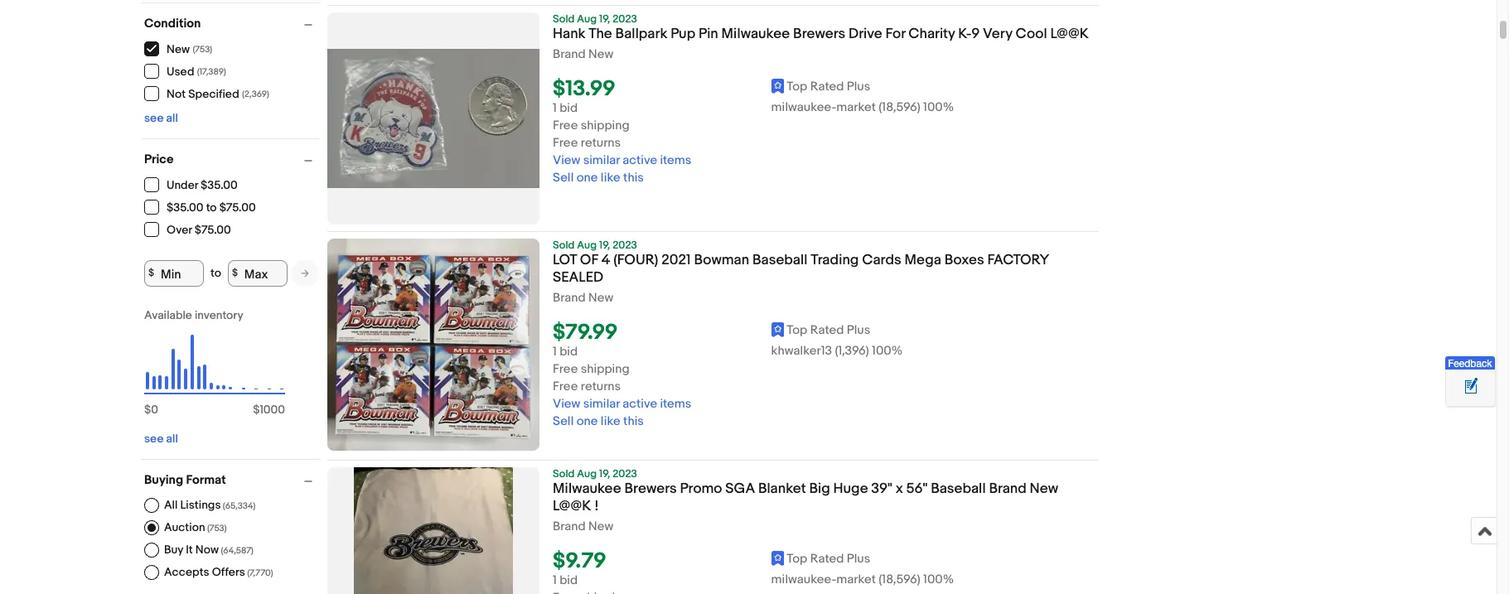 Task type: describe. For each thing, give the bounding box(es) containing it.
top for $9.79
[[787, 551, 807, 567]]

cool
[[1015, 26, 1047, 42]]

aug for $13.99
[[577, 12, 597, 26]]

1 for $9.79
[[553, 573, 557, 589]]

hank the ballpark pup pin milwaukee brewers drive for charity k-9 very cool l@@k link
[[553, 26, 1099, 47]]

brand inside sold  aug 19, 2023 lot of 4 (four) 2021 bowman baseball trading cards mega boxes factory sealed brand new
[[553, 290, 586, 306]]

under $35.00 link
[[144, 177, 238, 192]]

over
[[167, 223, 192, 237]]

1 free from the top
[[553, 118, 578, 134]]

trading
[[811, 252, 859, 268]]

plus for $13.99
[[847, 79, 870, 95]]

items inside milwaukee-market (18,596) 100% free shipping free returns view similar active items sell one like this
[[660, 153, 691, 168]]

sell one like this link for $13.99
[[553, 170, 644, 186]]

top rated plus image
[[771, 551, 784, 566]]

price button
[[144, 151, 320, 167]]

format
[[186, 472, 226, 488]]

top rated plus for $9.79
[[787, 551, 870, 567]]

returns inside khwalker13 (1,396) 100% free shipping free returns view similar active items sell one like this
[[581, 379, 621, 395]]

boxes
[[945, 252, 984, 268]]

market for milwaukee-market (18,596) 100% free shipping free returns view similar active items sell one like this
[[836, 100, 876, 115]]

all for price
[[166, 431, 178, 445]]

this inside khwalker13 (1,396) 100% free shipping free returns view similar active items sell one like this
[[623, 414, 644, 429]]

pin
[[699, 26, 718, 42]]

active inside khwalker13 (1,396) 100% free shipping free returns view similar active items sell one like this
[[623, 396, 657, 412]]

one inside milwaukee-market (18,596) 100% free shipping free returns view similar active items sell one like this
[[576, 170, 598, 186]]

2023 for $79.99
[[613, 239, 637, 252]]

not
[[167, 87, 186, 101]]

sga
[[725, 481, 755, 497]]

sell inside milwaukee-market (18,596) 100% free shipping free returns view similar active items sell one like this
[[553, 170, 574, 186]]

buy
[[164, 542, 183, 556]]

hank the ballpark pup pin milwaukee brewers drive for charity k-9 very cool l@@k image
[[327, 49, 539, 188]]

$35.00 to $75.00
[[167, 201, 256, 215]]

under
[[167, 178, 198, 192]]

market for milwaukee-market (18,596) 100%
[[836, 572, 876, 588]]

available inventory
[[144, 308, 243, 322]]

to inside $35.00 to $75.00 link
[[206, 201, 217, 215]]

rated for $79.99
[[810, 323, 844, 338]]

under $35.00
[[167, 178, 238, 192]]

hank
[[553, 26, 585, 42]]

ballpark
[[615, 26, 667, 42]]

used
[[167, 65, 194, 79]]

buying format button
[[144, 472, 320, 488]]

1 bid for $13.99
[[553, 100, 578, 116]]

$ 0
[[144, 402, 158, 416]]

milwaukee-market (18,596) 100%
[[771, 572, 954, 588]]

auction (753)
[[164, 520, 227, 534]]

(17,389)
[[197, 66, 226, 77]]

(1,396)
[[835, 343, 869, 359]]

condition
[[144, 15, 201, 31]]

baseball inside sold  aug 19, 2023 milwaukee brewers promo sga blanket big huge 39" x 56" baseball brand new l@@k ! brand new
[[931, 481, 986, 497]]

1 vertical spatial $75.00
[[194, 223, 231, 237]]

see all for condition
[[144, 111, 178, 125]]

inventory
[[195, 308, 243, 322]]

1 for $79.99
[[553, 344, 557, 360]]

4
[[601, 252, 610, 268]]

(2,369)
[[242, 89, 269, 99]]

$ 1000
[[253, 402, 285, 416]]

specified
[[188, 87, 239, 101]]

big
[[809, 481, 830, 497]]

 (753) Items text field
[[205, 522, 227, 533]]

sold  aug 19, 2023 hank the ballpark pup pin milwaukee brewers drive for charity k-9 very cool l@@k brand new
[[553, 12, 1089, 62]]

top rated plus image for $13.99
[[771, 78, 784, 93]]

like inside khwalker13 (1,396) 100% free shipping free returns view similar active items sell one like this
[[601, 414, 620, 429]]

sell one like this link for $79.99
[[553, 414, 644, 429]]

milwaukee- for milwaukee-market (18,596) 100%
[[771, 572, 836, 588]]

this inside milwaukee-market (18,596) 100% free shipping free returns view similar active items sell one like this
[[623, 170, 644, 186]]

all
[[164, 498, 178, 512]]

$9.79
[[553, 549, 606, 575]]

of
[[580, 252, 598, 268]]

sold  aug 19, 2023 lot of 4 (four) 2021 bowman baseball trading cards mega boxes factory sealed brand new
[[553, 239, 1049, 306]]

bid for $13.99
[[560, 100, 578, 116]]

2023 for $13.99
[[613, 12, 637, 26]]

brewers inside sold  aug 19, 2023 milwaukee brewers promo sga blanket big huge 39" x 56" baseball brand new l@@k ! brand new
[[624, 481, 677, 497]]

feedback
[[1448, 358, 1492, 370]]

(7,770)
[[247, 567, 273, 578]]

top rated plus image for $79.99
[[771, 322, 784, 337]]

khwalker13
[[771, 343, 832, 359]]

 (7,770) Items text field
[[245, 567, 273, 578]]

top for $13.99
[[787, 79, 807, 95]]

listings
[[180, 498, 221, 512]]

sold  aug 19, 2023 milwaukee brewers promo sga blanket big huge 39" x 56" baseball brand new l@@k ! brand new
[[553, 468, 1058, 535]]

returns inside milwaukee-market (18,596) 100% free shipping free returns view similar active items sell one like this
[[581, 135, 621, 151]]

price
[[144, 151, 174, 167]]

graph of available inventory between $0 and $1000+ image
[[144, 308, 285, 425]]

19, for $13.99
[[599, 12, 610, 26]]

now
[[195, 542, 219, 556]]

available
[[144, 308, 192, 322]]

top rated plus for $79.99
[[787, 323, 870, 338]]

accepts offers (7,770)
[[164, 565, 273, 579]]

huge
[[833, 481, 868, 497]]

3 free from the top
[[553, 361, 578, 377]]

100% inside khwalker13 (1,396) 100% free shipping free returns view similar active items sell one like this
[[872, 343, 903, 359]]

factory
[[987, 252, 1049, 268]]

sold for $79.99
[[553, 239, 575, 252]]

see for condition
[[144, 111, 164, 125]]

offers
[[212, 565, 245, 579]]

!
[[594, 498, 599, 515]]

sell inside khwalker13 (1,396) 100% free shipping free returns view similar active items sell one like this
[[553, 414, 574, 429]]

bid for $9.79
[[560, 573, 578, 589]]

1000
[[260, 402, 285, 416]]

x
[[896, 481, 903, 497]]

new (753)
[[167, 42, 212, 56]]

(64,587)
[[221, 545, 254, 556]]

bid for $79.99
[[560, 344, 578, 360]]

promo
[[680, 481, 722, 497]]

see all for price
[[144, 431, 178, 445]]

lot
[[553, 252, 577, 268]]

plus for $79.99
[[847, 323, 870, 338]]

active inside milwaukee-market (18,596) 100% free shipping free returns view similar active items sell one like this
[[623, 153, 657, 168]]

top for $79.99
[[787, 323, 807, 338]]

2021
[[661, 252, 691, 268]]

100% for milwaukee-market (18,596) 100%
[[923, 572, 954, 588]]

milwaukee inside sold  aug 19, 2023 hank the ballpark pup pin milwaukee brewers drive for charity k-9 very cool l@@k brand new
[[721, 26, 790, 42]]

all listings (65,334)
[[164, 498, 256, 512]]

condition button
[[144, 15, 320, 31]]



Task type: locate. For each thing, give the bounding box(es) containing it.
2 view similar active items link from the top
[[553, 396, 691, 412]]

0 vertical spatial active
[[623, 153, 657, 168]]

0 vertical spatial see all button
[[144, 111, 178, 125]]

aug left ballpark on the left top of the page
[[577, 12, 597, 26]]

sealed
[[553, 269, 603, 286]]

2 rated from the top
[[810, 323, 844, 338]]

2 vertical spatial 100%
[[923, 572, 954, 588]]

1 horizontal spatial baseball
[[931, 481, 986, 497]]

milwaukee-market (18,596) 100% free shipping free returns view similar active items sell one like this
[[553, 100, 954, 186]]

0 vertical spatial baseball
[[752, 252, 808, 268]]

new inside sold  aug 19, 2023 hank the ballpark pup pin milwaukee brewers drive for charity k-9 very cool l@@k brand new
[[588, 46, 613, 62]]

the
[[589, 26, 612, 42]]

rated down sold  aug 19, 2023 hank the ballpark pup pin milwaukee brewers drive for charity k-9 very cool l@@k brand new
[[810, 79, 844, 95]]

0 vertical spatial 2023
[[613, 12, 637, 26]]

milwaukee- inside milwaukee-market (18,596) 100% free shipping free returns view similar active items sell one like this
[[771, 100, 836, 115]]

brewers
[[793, 26, 845, 42], [624, 481, 677, 497]]

2 view from the top
[[553, 396, 580, 412]]

2 see all button from the top
[[144, 431, 178, 445]]

1 like from the top
[[601, 170, 620, 186]]

1 19, from the top
[[599, 12, 610, 26]]

very
[[983, 26, 1012, 42]]

sold inside sold  aug 19, 2023 milwaukee brewers promo sga blanket big huge 39" x 56" baseball brand new l@@k ! brand new
[[553, 468, 575, 481]]

(18,596)
[[879, 100, 920, 115], [879, 572, 920, 588]]

pup
[[671, 26, 695, 42]]

2 vertical spatial plus
[[847, 551, 870, 567]]

0 vertical spatial like
[[601, 170, 620, 186]]

1 milwaukee- from the top
[[771, 100, 836, 115]]

1 plus from the top
[[847, 79, 870, 95]]

1 1 bid from the top
[[553, 100, 578, 116]]

3 top from the top
[[787, 551, 807, 567]]

0 vertical spatial sold
[[553, 12, 575, 26]]

sold inside sold  aug 19, 2023 lot of 4 (four) 2021 bowman baseball trading cards mega boxes factory sealed brand new
[[553, 239, 575, 252]]

baseball
[[752, 252, 808, 268], [931, 481, 986, 497]]

top rated plus image up milwaukee-market (18,596) 100% free shipping free returns view similar active items sell one like this
[[771, 78, 784, 93]]

1 one from the top
[[576, 170, 598, 186]]

2 sell one like this link from the top
[[553, 414, 644, 429]]

2 bid from the top
[[560, 344, 578, 360]]

1 vertical spatial see
[[144, 431, 164, 445]]

56"
[[906, 481, 928, 497]]

1 vertical spatial sell one like this link
[[553, 414, 644, 429]]

3 19, from the top
[[599, 468, 610, 481]]

1 view from the top
[[553, 153, 580, 168]]

baseball inside sold  aug 19, 2023 lot of 4 (four) 2021 bowman baseball trading cards mega boxes factory sealed brand new
[[752, 252, 808, 268]]

cards
[[862, 252, 901, 268]]

1 top from the top
[[787, 79, 807, 95]]

 (64,587) Items text field
[[219, 545, 254, 556]]

100% for milwaukee-market (18,596) 100% free shipping free returns view similar active items sell one like this
[[923, 100, 954, 115]]

(753) for auction
[[207, 522, 227, 533]]

new inside sold  aug 19, 2023 lot of 4 (four) 2021 bowman baseball trading cards mega boxes factory sealed brand new
[[588, 290, 613, 306]]

Maximum Value in $ text field
[[228, 260, 287, 286]]

2 top rated plus image from the top
[[771, 322, 784, 337]]

accepts
[[164, 565, 209, 579]]

over $75.00 link
[[144, 222, 232, 237]]

4 free from the top
[[553, 379, 578, 395]]

1 vertical spatial plus
[[847, 323, 870, 338]]

1 vertical spatial 100%
[[872, 343, 903, 359]]

plus for $9.79
[[847, 551, 870, 567]]

1 vertical spatial 2023
[[613, 239, 637, 252]]

milwaukee right "pin"
[[721, 26, 790, 42]]

2 one from the top
[[576, 414, 598, 429]]

brewers left promo
[[624, 481, 677, 497]]

$75.00
[[219, 201, 256, 215], [194, 223, 231, 237]]

1 all from the top
[[166, 111, 178, 125]]

blanket
[[758, 481, 806, 497]]

2 vertical spatial aug
[[577, 468, 597, 481]]

bowman
[[694, 252, 749, 268]]

0 vertical spatial all
[[166, 111, 178, 125]]

$75.00 down under $35.00
[[219, 201, 256, 215]]

1 market from the top
[[836, 100, 876, 115]]

2 this from the top
[[623, 414, 644, 429]]

khwalker13 (1,396) 100% free shipping free returns view similar active items sell one like this
[[553, 343, 903, 429]]

1 vertical spatial baseball
[[931, 481, 986, 497]]

returns down $79.99
[[581, 379, 621, 395]]

brewers left drive
[[793, 26, 845, 42]]

2 19, from the top
[[599, 239, 610, 252]]

1 sell one like this link from the top
[[553, 170, 644, 186]]

1 vertical spatial one
[[576, 414, 598, 429]]

2 plus from the top
[[847, 323, 870, 338]]

not specified (2,369)
[[167, 87, 269, 101]]

19, for $9.79
[[599, 468, 610, 481]]

0 vertical spatial items
[[660, 153, 691, 168]]

0 vertical spatial milwaukee-
[[771, 100, 836, 115]]

(753) for new
[[193, 44, 212, 55]]

2023 for $9.79
[[613, 468, 637, 481]]

1 sell from the top
[[553, 170, 574, 186]]

2 vertical spatial bid
[[560, 573, 578, 589]]

1 horizontal spatial brewers
[[793, 26, 845, 42]]

19, inside sold  aug 19, 2023 lot of 4 (four) 2021 bowman baseball trading cards mega boxes factory sealed brand new
[[599, 239, 610, 252]]

2 free from the top
[[553, 135, 578, 151]]

lot of 4 (four) 2021 bowman baseball trading cards mega boxes factory sealed heading
[[553, 252, 1049, 286]]

1 see from the top
[[144, 111, 164, 125]]

(18,596) for milwaukee-market (18,596) 100%
[[879, 572, 920, 588]]

see all button for condition
[[144, 111, 178, 125]]

2 vertical spatial top
[[787, 551, 807, 567]]

milwaukee
[[721, 26, 790, 42], [553, 481, 621, 497]]

(65,334)
[[223, 500, 256, 511]]

view similar active items link for $79.99
[[553, 396, 691, 412]]

1 for $13.99
[[553, 100, 557, 116]]

similar down $13.99
[[583, 153, 620, 168]]

sold for $9.79
[[553, 468, 575, 481]]

top rated plus image
[[771, 78, 784, 93], [771, 322, 784, 337]]

0 vertical spatial milwaukee
[[721, 26, 790, 42]]

1 this from the top
[[623, 170, 644, 186]]

1 vertical spatial to
[[210, 266, 221, 280]]

0 vertical spatial bid
[[560, 100, 578, 116]]

0 vertical spatial (18,596)
[[879, 100, 920, 115]]

0 vertical spatial aug
[[577, 12, 597, 26]]

all down not
[[166, 111, 178, 125]]

to right minimum value in $ text field
[[210, 266, 221, 280]]

to down under $35.00
[[206, 201, 217, 215]]

2 see all from the top
[[144, 431, 178, 445]]

(18,596) for milwaukee-market (18,596) 100% free shipping free returns view similar active items sell one like this
[[879, 100, 920, 115]]

1 1 from the top
[[553, 100, 557, 116]]

1 vertical spatial top rated plus
[[787, 323, 870, 338]]

1 vertical spatial market
[[836, 572, 876, 588]]

(753) up used (17,389)
[[193, 44, 212, 55]]

2 vertical spatial top rated plus
[[787, 551, 870, 567]]

similar inside khwalker13 (1,396) 100% free shipping free returns view similar active items sell one like this
[[583, 396, 620, 412]]

2 1 bid from the top
[[553, 344, 578, 360]]

1 vertical spatial see all button
[[144, 431, 178, 445]]

2 shipping from the top
[[581, 361, 630, 377]]

$35.00 to $75.00 link
[[144, 199, 257, 215]]

0 vertical spatial 1 bid
[[553, 100, 578, 116]]

2 vertical spatial rated
[[810, 551, 844, 567]]

top rated plus down sold  aug 19, 2023 hank the ballpark pup pin milwaukee brewers drive for charity k-9 very cool l@@k brand new
[[787, 79, 870, 95]]

view similar active items link down $79.99
[[553, 396, 691, 412]]

see all button down 0
[[144, 431, 178, 445]]

2 vertical spatial 2023
[[613, 468, 637, 481]]

0 vertical spatial 1
[[553, 100, 557, 116]]

see up price
[[144, 111, 164, 125]]

$ up buying format dropdown button
[[253, 402, 260, 416]]

view similar active items link for $13.99
[[553, 153, 691, 168]]

milwaukee up !
[[553, 481, 621, 497]]

l@@k
[[1050, 26, 1089, 42], [553, 498, 591, 515]]

brand inside sold  aug 19, 2023 hank the ballpark pup pin milwaukee brewers drive for charity k-9 very cool l@@k brand new
[[553, 46, 586, 62]]

see down 0
[[144, 431, 164, 445]]

0 horizontal spatial baseball
[[752, 252, 808, 268]]

shipping inside milwaukee-market (18,596) 100% free shipping free returns view similar active items sell one like this
[[581, 118, 630, 134]]

1 top rated plus image from the top
[[771, 78, 784, 93]]

1 horizontal spatial l@@k
[[1050, 26, 1089, 42]]

$
[[148, 267, 154, 279], [232, 267, 238, 279], [144, 402, 151, 416], [253, 402, 260, 416]]

0 horizontal spatial milwaukee
[[553, 481, 621, 497]]

1 see all button from the top
[[144, 111, 178, 125]]

1 vertical spatial 19,
[[599, 239, 610, 252]]

like inside milwaukee-market (18,596) 100% free shipping free returns view similar active items sell one like this
[[601, 170, 620, 186]]

baseball right '56"'
[[931, 481, 986, 497]]

2 all from the top
[[166, 431, 178, 445]]

see all down 0
[[144, 431, 178, 445]]

one
[[576, 170, 598, 186], [576, 414, 598, 429]]

milwaukee-
[[771, 100, 836, 115], [771, 572, 836, 588]]

19, inside sold  aug 19, 2023 milwaukee brewers promo sga blanket big huge 39" x 56" baseball brand new l@@k ! brand new
[[599, 468, 610, 481]]

0 vertical spatial (753)
[[193, 44, 212, 55]]

view inside khwalker13 (1,396) 100% free shipping free returns view similar active items sell one like this
[[553, 396, 580, 412]]

aug for $9.79
[[577, 468, 597, 481]]

k-
[[958, 26, 971, 42]]

sold for $13.99
[[553, 12, 575, 26]]

see
[[144, 111, 164, 125], [144, 431, 164, 445]]

plus up (1,396)
[[847, 323, 870, 338]]

0 vertical spatial returns
[[581, 135, 621, 151]]

view down $79.99
[[553, 396, 580, 412]]

1 (18,596) from the top
[[879, 100, 920, 115]]

1 returns from the top
[[581, 135, 621, 151]]

$35.00 up $35.00 to $75.00
[[201, 178, 238, 192]]

milwaukee inside sold  aug 19, 2023 milwaukee brewers promo sga blanket big huge 39" x 56" baseball brand new l@@k ! brand new
[[553, 481, 621, 497]]

0 vertical spatial see
[[144, 111, 164, 125]]

1 sold from the top
[[553, 12, 575, 26]]

milwaukee brewers promo sga blanket big huge 39" x 56" baseball brand new l@@k ! image
[[354, 468, 513, 594]]

0 vertical spatial view similar active items link
[[553, 153, 691, 168]]

shipping inside khwalker13 (1,396) 100% free shipping free returns view similar active items sell one like this
[[581, 361, 630, 377]]

like
[[601, 170, 620, 186], [601, 414, 620, 429]]

0 vertical spatial one
[[576, 170, 598, 186]]

0 vertical spatial plus
[[847, 79, 870, 95]]

l@@k right cool
[[1050, 26, 1089, 42]]

1 vertical spatial top
[[787, 323, 807, 338]]

2 vertical spatial 1 bid
[[553, 573, 578, 589]]

3 2023 from the top
[[613, 468, 637, 481]]

3 rated from the top
[[810, 551, 844, 567]]

1 vertical spatial this
[[623, 414, 644, 429]]

1 2023 from the top
[[613, 12, 637, 26]]

 (65,334) Items text field
[[221, 500, 256, 511]]

0 vertical spatial brewers
[[793, 26, 845, 42]]

0 vertical spatial sell one like this link
[[553, 170, 644, 186]]

aug inside sold  aug 19, 2023 hank the ballpark pup pin milwaukee brewers drive for charity k-9 very cool l@@k brand new
[[577, 12, 597, 26]]

1 similar from the top
[[583, 153, 620, 168]]

Minimum Value in $ text field
[[144, 260, 204, 286]]

new
[[167, 42, 190, 56], [588, 46, 613, 62], [588, 290, 613, 306], [1030, 481, 1058, 497], [588, 519, 613, 535]]

hank the ballpark pup pin milwaukee brewers drive for charity k-9 very cool l@@k heading
[[553, 26, 1089, 42]]

1 vertical spatial 1
[[553, 344, 557, 360]]

top rated plus up (1,396)
[[787, 323, 870, 338]]

1 vertical spatial returns
[[581, 379, 621, 395]]

aug inside sold  aug 19, 2023 lot of 4 (four) 2021 bowman baseball trading cards mega boxes factory sealed brand new
[[577, 239, 597, 252]]

buying format
[[144, 472, 226, 488]]

39"
[[871, 481, 892, 497]]

bid
[[560, 100, 578, 116], [560, 344, 578, 360], [560, 573, 578, 589]]

1 vertical spatial (753)
[[207, 522, 227, 533]]

1 items from the top
[[660, 153, 691, 168]]

all for condition
[[166, 111, 178, 125]]

it
[[186, 542, 193, 556]]

1 vertical spatial items
[[660, 396, 691, 412]]

sold inside sold  aug 19, 2023 hank the ballpark pup pin milwaukee brewers drive for charity k-9 very cool l@@k brand new
[[553, 12, 575, 26]]

rated up (1,396)
[[810, 323, 844, 338]]

0 vertical spatial 100%
[[923, 100, 954, 115]]

1 vertical spatial all
[[166, 431, 178, 445]]

2 2023 from the top
[[613, 239, 637, 252]]

plus
[[847, 79, 870, 95], [847, 323, 870, 338], [847, 551, 870, 567]]

1 rated from the top
[[810, 79, 844, 95]]

2 items from the top
[[660, 396, 691, 412]]

rated for $13.99
[[810, 79, 844, 95]]

0 vertical spatial similar
[[583, 153, 620, 168]]

0 vertical spatial shipping
[[581, 118, 630, 134]]

see all down not
[[144, 111, 178, 125]]

1 vertical spatial sell
[[553, 414, 574, 429]]

top rated plus
[[787, 79, 870, 95], [787, 323, 870, 338], [787, 551, 870, 567]]

aug up !
[[577, 468, 597, 481]]

1 vertical spatial like
[[601, 414, 620, 429]]

l@@k left !
[[553, 498, 591, 515]]

2023 inside sold  aug 19, 2023 lot of 4 (four) 2021 bowman baseball trading cards mega boxes factory sealed brand new
[[613, 239, 637, 252]]

19, for $79.99
[[599, 239, 610, 252]]

(four)
[[613, 252, 658, 268]]

brewers inside sold  aug 19, 2023 hank the ballpark pup pin milwaukee brewers drive for charity k-9 very cool l@@k brand new
[[793, 26, 845, 42]]

2 active from the top
[[623, 396, 657, 412]]

similar down $79.99
[[583, 396, 620, 412]]

0 vertical spatial to
[[206, 201, 217, 215]]

view similar active items link down $13.99
[[553, 153, 691, 168]]

view inside milwaukee-market (18,596) 100% free shipping free returns view similar active items sell one like this
[[553, 153, 580, 168]]

1 shipping from the top
[[581, 118, 630, 134]]

top down sold  aug 19, 2023 hank the ballpark pup pin milwaukee brewers drive for charity k-9 very cool l@@k brand new
[[787, 79, 807, 95]]

charity
[[908, 26, 955, 42]]

1 vertical spatial view similar active items link
[[553, 396, 691, 412]]

1 vertical spatial bid
[[560, 344, 578, 360]]

see all button
[[144, 111, 178, 125], [144, 431, 178, 445]]

1 bid from the top
[[560, 100, 578, 116]]

brand
[[553, 46, 586, 62], [553, 290, 586, 306], [989, 481, 1026, 497], [553, 519, 586, 535]]

1 view similar active items link from the top
[[553, 153, 691, 168]]

returns
[[581, 135, 621, 151], [581, 379, 621, 395]]

2 vertical spatial 1
[[553, 573, 557, 589]]

100% inside milwaukee-market (18,596) 100% free shipping free returns view similar active items sell one like this
[[923, 100, 954, 115]]

$75.00 down $35.00 to $75.00
[[194, 223, 231, 237]]

see all button down not
[[144, 111, 178, 125]]

top right top rated plus icon
[[787, 551, 807, 567]]

2 sell from the top
[[553, 414, 574, 429]]

0 vertical spatial $35.00
[[201, 178, 238, 192]]

1 vertical spatial aug
[[577, 239, 597, 252]]

drive
[[849, 26, 882, 42]]

milwaukee brewers promo sga blanket big huge 39" x 56" baseball brand new l@@k ! heading
[[553, 481, 1058, 515]]

3 bid from the top
[[560, 573, 578, 589]]

market
[[836, 100, 876, 115], [836, 572, 876, 588]]

shipping
[[581, 118, 630, 134], [581, 361, 630, 377]]

1 vertical spatial 1 bid
[[553, 344, 578, 360]]

0 vertical spatial $75.00
[[219, 201, 256, 215]]

0 vertical spatial l@@k
[[1050, 26, 1089, 42]]

l@@k inside sold  aug 19, 2023 milwaukee brewers promo sga blanket big huge 39" x 56" baseball brand new l@@k ! brand new
[[553, 498, 591, 515]]

one inside khwalker13 (1,396) 100% free shipping free returns view similar active items sell one like this
[[576, 414, 598, 429]]

1 bid for $79.99
[[553, 344, 578, 360]]

2023 inside sold  aug 19, 2023 hank the ballpark pup pin milwaukee brewers drive for charity k-9 very cool l@@k brand new
[[613, 12, 637, 26]]

buying
[[144, 472, 183, 488]]

milwaukee- down sold  aug 19, 2023 hank the ballpark pup pin milwaukee brewers drive for charity k-9 very cool l@@k brand new
[[771, 100, 836, 115]]

(18,596) inside milwaukee-market (18,596) 100% free shipping free returns view similar active items sell one like this
[[879, 100, 920, 115]]

this
[[623, 170, 644, 186], [623, 414, 644, 429]]

baseball left "trading"
[[752, 252, 808, 268]]

1 top rated plus from the top
[[787, 79, 870, 95]]

$ up inventory
[[232, 267, 238, 279]]

1 vertical spatial similar
[[583, 396, 620, 412]]

l@@k inside sold  aug 19, 2023 hank the ballpark pup pin milwaukee brewers drive for charity k-9 very cool l@@k brand new
[[1050, 26, 1089, 42]]

view
[[553, 153, 580, 168], [553, 396, 580, 412]]

all
[[166, 111, 178, 125], [166, 431, 178, 445]]

0 vertical spatial rated
[[810, 79, 844, 95]]

0 vertical spatial sell
[[553, 170, 574, 186]]

mega
[[904, 252, 941, 268]]

(753) inside auction (753)
[[207, 522, 227, 533]]

shipping down $13.99
[[581, 118, 630, 134]]

2023 right 4
[[613, 239, 637, 252]]

aug for $79.99
[[577, 239, 597, 252]]

0 vertical spatial 19,
[[599, 12, 610, 26]]

aug
[[577, 12, 597, 26], [577, 239, 597, 252], [577, 468, 597, 481]]

3 1 from the top
[[553, 573, 557, 589]]

1 see all from the top
[[144, 111, 178, 125]]

1 vertical spatial $35.00
[[167, 201, 203, 215]]

1 vertical spatial l@@k
[[553, 498, 591, 515]]

1 vertical spatial rated
[[810, 323, 844, 338]]

0 horizontal spatial brewers
[[624, 481, 677, 497]]

0 vertical spatial see all
[[144, 111, 178, 125]]

shipping down $79.99
[[581, 361, 630, 377]]

1 vertical spatial top rated plus image
[[771, 322, 784, 337]]

1 vertical spatial sold
[[553, 239, 575, 252]]

used (17,389)
[[167, 65, 226, 79]]

3 aug from the top
[[577, 468, 597, 481]]

3 sold from the top
[[553, 468, 575, 481]]

see for price
[[144, 431, 164, 445]]

2023
[[613, 12, 637, 26], [613, 239, 637, 252], [613, 468, 637, 481]]

sell one like this link
[[553, 170, 644, 186], [553, 414, 644, 429]]

0 vertical spatial top rated plus image
[[771, 78, 784, 93]]

top rated plus image up khwalker13
[[771, 322, 784, 337]]

2 sold from the top
[[553, 239, 575, 252]]

for
[[885, 26, 905, 42]]

2 vertical spatial sold
[[553, 468, 575, 481]]

milwaukee brewers promo sga blanket big huge 39" x 56" baseball brand new l@@k ! link
[[553, 481, 1099, 520]]

2 aug from the top
[[577, 239, 597, 252]]

2 like from the top
[[601, 414, 620, 429]]

0 vertical spatial top rated plus
[[787, 79, 870, 95]]

1 vertical spatial milwaukee
[[553, 481, 621, 497]]

(753) up buy it now (64,587)
[[207, 522, 227, 533]]

1 vertical spatial shipping
[[581, 361, 630, 377]]

rated for $9.79
[[810, 551, 844, 567]]

2 returns from the top
[[581, 379, 621, 395]]

2 similar from the top
[[583, 396, 620, 412]]

$35.00 up over $75.00 link
[[167, 201, 203, 215]]

9
[[971, 26, 980, 42]]

similar
[[583, 153, 620, 168], [583, 396, 620, 412]]

2023 left promo
[[613, 468, 637, 481]]

1 vertical spatial milwaukee-
[[771, 572, 836, 588]]

1 vertical spatial active
[[623, 396, 657, 412]]

3 plus from the top
[[847, 551, 870, 567]]

0 horizontal spatial l@@k
[[553, 498, 591, 515]]

items inside khwalker13 (1,396) 100% free shipping free returns view similar active items sell one like this
[[660, 396, 691, 412]]

free
[[553, 118, 578, 134], [553, 135, 578, 151], [553, 361, 578, 377], [553, 379, 578, 395]]

19,
[[599, 12, 610, 26], [599, 239, 610, 252], [599, 468, 610, 481]]

3 1 bid from the top
[[553, 573, 578, 589]]

rated up 'milwaukee-market (18,596) 100%'
[[810, 551, 844, 567]]

2023 inside sold  aug 19, 2023 milwaukee brewers promo sga blanket big huge 39" x 56" baseball brand new l@@k ! brand new
[[613, 468, 637, 481]]

2 vertical spatial 19,
[[599, 468, 610, 481]]

market inside milwaukee-market (18,596) 100% free shipping free returns view similar active items sell one like this
[[836, 100, 876, 115]]

$ up buying
[[144, 402, 151, 416]]

19, inside sold  aug 19, 2023 hank the ballpark pup pin milwaukee brewers drive for charity k-9 very cool l@@k brand new
[[599, 12, 610, 26]]

view down $13.99
[[553, 153, 580, 168]]

over $75.00
[[167, 223, 231, 237]]

$79.99
[[553, 320, 618, 346]]

0 vertical spatial this
[[623, 170, 644, 186]]

$13.99
[[553, 76, 615, 102]]

0
[[151, 402, 158, 416]]

2 top from the top
[[787, 323, 807, 338]]

aug left 4
[[577, 239, 597, 252]]

aug inside sold  aug 19, 2023 milwaukee brewers promo sga blanket big huge 39" x 56" baseball brand new l@@k ! brand new
[[577, 468, 597, 481]]

buy it now (64,587)
[[164, 542, 254, 556]]

top up khwalker13
[[787, 323, 807, 338]]

1 vertical spatial brewers
[[624, 481, 677, 497]]

top rated plus up 'milwaukee-market (18,596) 100%'
[[787, 551, 870, 567]]

1 vertical spatial (18,596)
[[879, 572, 920, 588]]

1 aug from the top
[[577, 12, 597, 26]]

plus up 'milwaukee-market (18,596) 100%'
[[847, 551, 870, 567]]

see all button for price
[[144, 431, 178, 445]]

sold
[[553, 12, 575, 26], [553, 239, 575, 252], [553, 468, 575, 481]]

3 top rated plus from the top
[[787, 551, 870, 567]]

milwaukee- for milwaukee-market (18,596) 100% free shipping free returns view similar active items sell one like this
[[771, 100, 836, 115]]

top rated plus for $13.99
[[787, 79, 870, 95]]

all up buying
[[166, 431, 178, 445]]

0 vertical spatial market
[[836, 100, 876, 115]]

0 vertical spatial view
[[553, 153, 580, 168]]

1 vertical spatial see all
[[144, 431, 178, 445]]

1 horizontal spatial milwaukee
[[721, 26, 790, 42]]

(753)
[[193, 44, 212, 55], [207, 522, 227, 533]]

$ up available
[[148, 267, 154, 279]]

1 bid for $9.79
[[553, 573, 578, 589]]

sell
[[553, 170, 574, 186], [553, 414, 574, 429]]

milwaukee- down top rated plus icon
[[771, 572, 836, 588]]

0 vertical spatial top
[[787, 79, 807, 95]]

auction
[[164, 520, 205, 534]]

2 1 from the top
[[553, 344, 557, 360]]

2 top rated plus from the top
[[787, 323, 870, 338]]

2 milwaukee- from the top
[[771, 572, 836, 588]]

to
[[206, 201, 217, 215], [210, 266, 221, 280]]

2 see from the top
[[144, 431, 164, 445]]

1 vertical spatial view
[[553, 396, 580, 412]]

returns down $13.99
[[581, 135, 621, 151]]

lot of 4 (four) 2021 bowman baseball trading cards mega boxes factory sealed link
[[553, 252, 1099, 291]]

2023 right the
[[613, 12, 637, 26]]

1 bid
[[553, 100, 578, 116], [553, 344, 578, 360], [553, 573, 578, 589]]

plus down drive
[[847, 79, 870, 95]]

1 active from the top
[[623, 153, 657, 168]]

2 (18,596) from the top
[[879, 572, 920, 588]]

similar inside milwaukee-market (18,596) 100% free shipping free returns view similar active items sell one like this
[[583, 153, 620, 168]]

top
[[787, 79, 807, 95], [787, 323, 807, 338], [787, 551, 807, 567]]

(753) inside new (753)
[[193, 44, 212, 55]]

2 market from the top
[[836, 572, 876, 588]]

lot of 4 (four) 2021 bowman baseball trading cards mega boxes factory sealed image
[[327, 239, 539, 451]]



Task type: vqa. For each thing, say whether or not it's contained in the screenshot.
first THE RETURNS from the bottom
yes



